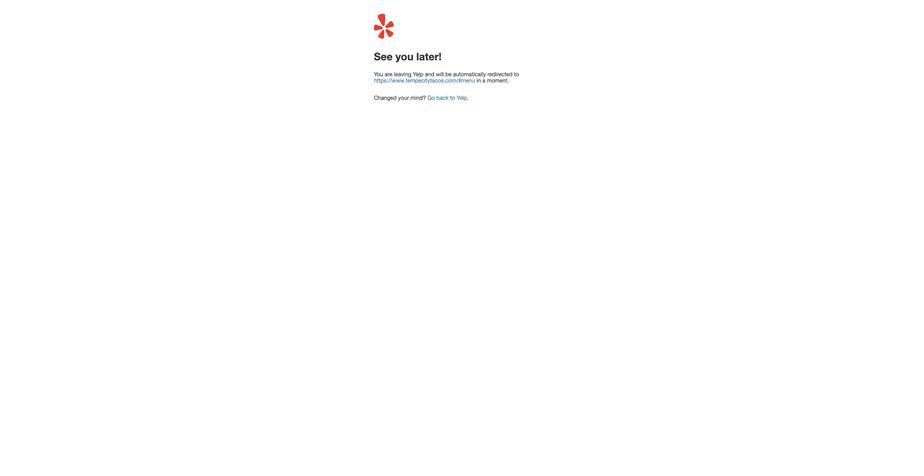 Task type: describe. For each thing, give the bounding box(es) containing it.
mind?
[[411, 95, 426, 101]]

redirected
[[488, 71, 513, 77]]

to inside the you are leaving yelp and will be automatically redirected to https://www.tempecitytacos.com/#menu in a moment.
[[514, 71, 519, 77]]

https://www.tempecitytacos.com/#menu link
[[374, 77, 477, 84]]

in
[[477, 77, 481, 84]]

changed your mind? go back to yelp.
[[374, 95, 469, 101]]

be
[[445, 71, 452, 77]]

go
[[428, 95, 435, 101]]

automatically
[[453, 71, 486, 77]]

moment.
[[487, 77, 509, 84]]

yelp.
[[457, 95, 469, 101]]

and
[[425, 71, 435, 77]]

1 vertical spatial to
[[450, 95, 455, 101]]

leaving
[[394, 71, 412, 77]]

will
[[436, 71, 444, 77]]

see
[[374, 50, 393, 63]]



Task type: locate. For each thing, give the bounding box(es) containing it.
1 horizontal spatial to
[[514, 71, 519, 77]]

to left yelp.
[[450, 95, 455, 101]]

you are leaving yelp and will be automatically redirected to https://www.tempecitytacos.com/#menu in a moment.
[[374, 71, 519, 84]]

to right redirected
[[514, 71, 519, 77]]

your
[[398, 95, 409, 101]]

changed
[[374, 95, 397, 101]]

you
[[396, 50, 414, 63]]

0 horizontal spatial to
[[450, 95, 455, 101]]

you
[[374, 71, 383, 77]]

0 vertical spatial to
[[514, 71, 519, 77]]

later!
[[416, 50, 442, 63]]

yelp
[[413, 71, 424, 77]]

https://www.tempecitytacos.com/#menu
[[374, 77, 475, 84]]

go back to yelp. link
[[428, 95, 469, 101]]

to
[[514, 71, 519, 77], [450, 95, 455, 101]]

a
[[483, 77, 486, 84]]

back
[[437, 95, 449, 101]]

see you later!
[[374, 50, 442, 63]]

are
[[385, 71, 393, 77]]



Task type: vqa. For each thing, say whether or not it's contained in the screenshot.
Window Source of DFW image
no



